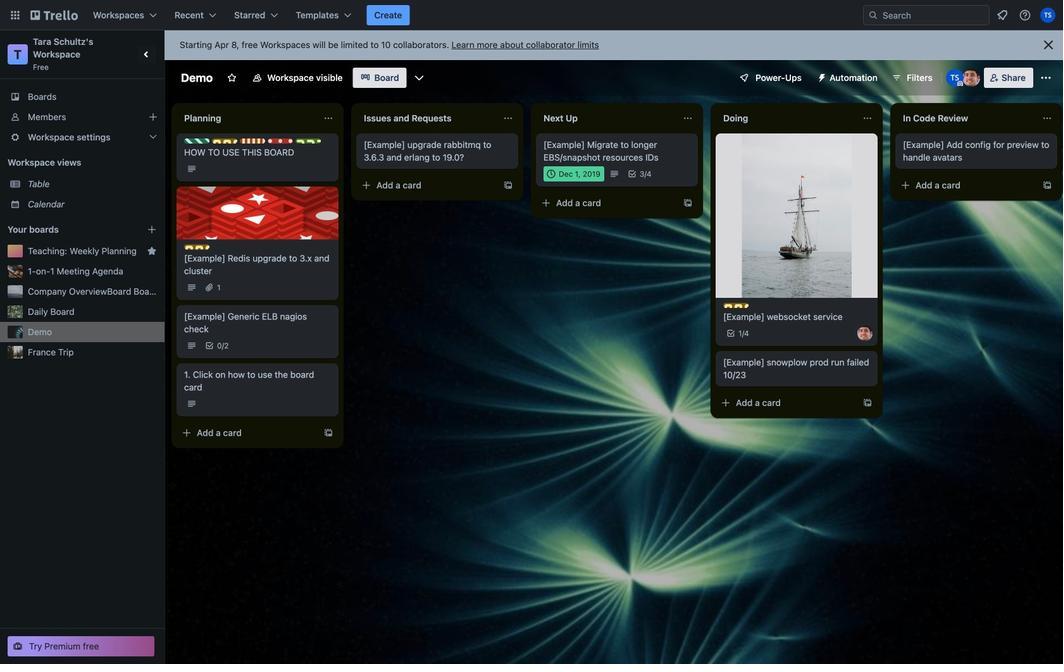 Task type: locate. For each thing, give the bounding box(es) containing it.
color: red, title: "unshippable!" element
[[268, 139, 293, 144]]

open information menu image
[[1019, 9, 1032, 22]]

2 horizontal spatial color: yellow, title: "ready to merge" element
[[723, 303, 749, 308]]

None text field
[[177, 108, 318, 128], [716, 108, 858, 128], [896, 108, 1037, 128], [177, 108, 318, 128], [716, 108, 858, 128], [896, 108, 1037, 128]]

0 notifications image
[[995, 8, 1010, 23]]

primary element
[[0, 0, 1063, 30]]

create from template… image
[[1042, 180, 1053, 191]]

search image
[[868, 10, 879, 20]]

1 vertical spatial color: yellow, title: "ready to merge" element
[[184, 245, 210, 250]]

None checkbox
[[544, 166, 604, 182]]

this member is an admin of this board. image
[[957, 81, 963, 87]]

color: yellow, title: "ready to merge" element
[[212, 139, 237, 144], [184, 245, 210, 250], [723, 303, 749, 308]]

tara schultz (taraschultz7) image
[[946, 69, 964, 87]]

Search field
[[863, 5, 990, 25]]

None text field
[[356, 108, 498, 128], [536, 108, 678, 128], [356, 108, 498, 128], [536, 108, 678, 128]]

show menu image
[[1040, 72, 1053, 84]]

add board image
[[147, 225, 157, 235]]

back to home image
[[30, 5, 78, 25]]

james peterson (jamespeterson93) image
[[858, 326, 873, 341]]

create from template… image
[[503, 180, 513, 191], [683, 198, 693, 208], [863, 398, 873, 408], [323, 428, 334, 438]]

1 horizontal spatial color: yellow, title: "ready to merge" element
[[212, 139, 237, 144]]



Task type: describe. For each thing, give the bounding box(es) containing it.
workspace navigation collapse icon image
[[138, 46, 156, 63]]

your boards with 6 items element
[[8, 222, 128, 237]]

james peterson (jamespeterson93) image
[[963, 69, 980, 87]]

sm image
[[812, 68, 830, 85]]

0 vertical spatial color: yellow, title: "ready to merge" element
[[212, 139, 237, 144]]

2 vertical spatial color: yellow, title: "ready to merge" element
[[723, 303, 749, 308]]

starred icon image
[[147, 246, 157, 256]]

star or unstar board image
[[227, 73, 237, 83]]

color: lime, title: "secrets" element
[[296, 139, 321, 144]]

0 horizontal spatial color: yellow, title: "ready to merge" element
[[184, 245, 210, 250]]

tara schultz (taraschultz7) image
[[1041, 8, 1056, 23]]

customize views image
[[413, 72, 426, 84]]

color: green, title: "verified in staging" element
[[184, 139, 210, 144]]

color: orange, title: "manual deploy steps" element
[[240, 139, 265, 144]]

Board name text field
[[175, 68, 219, 88]]



Task type: vqa. For each thing, say whether or not it's contained in the screenshot.
Work
no



